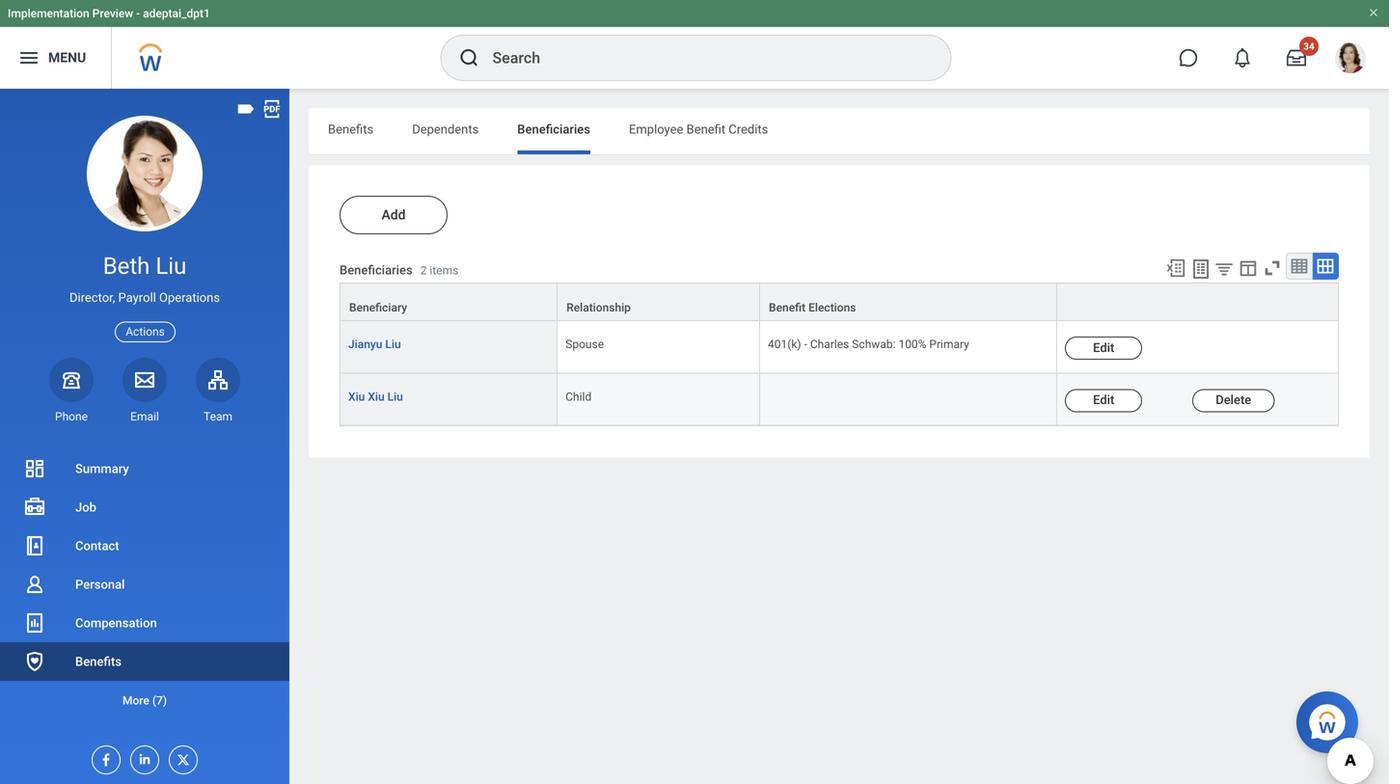 Task type: describe. For each thing, give the bounding box(es) containing it.
phone button
[[49, 358, 94, 424]]

contact link
[[0, 527, 289, 565]]

job image
[[23, 496, 46, 519]]

summary image
[[23, 457, 46, 480]]

compensation image
[[23, 612, 46, 635]]

expand table image
[[1316, 257, 1335, 276]]

benefits link
[[0, 642, 289, 681]]

2 xiu from the left
[[368, 390, 385, 404]]

spouse
[[565, 338, 604, 351]]

employee benefit credits
[[629, 122, 768, 136]]

team
[[204, 410, 232, 423]]

implementation
[[8, 7, 89, 20]]

compensation
[[75, 616, 157, 630]]

click to view/edit grid preferences image
[[1238, 258, 1259, 279]]

liu for beth liu
[[156, 252, 186, 280]]

tag image
[[235, 98, 257, 120]]

menu banner
[[0, 0, 1389, 89]]

phone image
[[58, 368, 85, 391]]

child
[[565, 390, 592, 404]]

benefit elections button
[[760, 284, 1056, 320]]

profile logan mcneil image
[[1335, 42, 1366, 77]]

email
[[130, 410, 159, 423]]

menu
[[48, 50, 86, 66]]

team beth liu element
[[196, 409, 240, 424]]

email beth liu element
[[123, 409, 167, 424]]

dependents
[[412, 122, 479, 136]]

items
[[430, 264, 458, 277]]

justify image
[[17, 46, 41, 69]]

credits
[[729, 122, 768, 136]]

preview
[[92, 7, 133, 20]]

navigation pane region
[[0, 89, 289, 784]]

linkedin image
[[131, 747, 152, 767]]

adeptai_dpt1
[[143, 7, 210, 20]]

phone beth liu element
[[49, 409, 94, 424]]

1 xiu from the left
[[348, 390, 365, 404]]

relationship button
[[558, 284, 759, 320]]

payroll
[[118, 290, 156, 305]]

benefit inside "popup button"
[[769, 301, 806, 315]]

beth liu
[[103, 252, 186, 280]]

- inside menu "banner"
[[136, 7, 140, 20]]

export to worksheets image
[[1189, 258, 1212, 281]]

liu for jianyu liu
[[385, 338, 401, 351]]

more (7)
[[122, 694, 167, 708]]

jianyu liu link
[[348, 334, 401, 351]]

facebook image
[[93, 747, 114, 768]]

email button
[[123, 358, 167, 424]]

more (7) button
[[0, 689, 289, 712]]

beneficiary button
[[341, 284, 557, 320]]

beneficiaries for beneficiaries
[[517, 122, 590, 136]]

actions
[[126, 325, 165, 339]]

xiu xiu liu link
[[348, 386, 403, 404]]

select to filter grid data image
[[1213, 259, 1235, 279]]

0 vertical spatial benefits
[[328, 122, 373, 136]]

summary link
[[0, 450, 289, 488]]

notifications large image
[[1233, 48, 1252, 68]]

charles
[[810, 338, 849, 351]]

team link
[[196, 358, 240, 424]]

edit row
[[340, 321, 1339, 374]]

relationship
[[566, 301, 631, 315]]

row containing edit
[[340, 374, 1339, 426]]

jianyu
[[348, 338, 382, 351]]

2 edit button from the top
[[1065, 389, 1142, 412]]



Task type: vqa. For each thing, say whether or not it's contained in the screenshot.
second Edit from the bottom of the page
yes



Task type: locate. For each thing, give the bounding box(es) containing it.
director, payroll operations
[[69, 290, 220, 305]]

contact
[[75, 539, 119, 553]]

primary
[[929, 338, 969, 351]]

x image
[[170, 747, 191, 768]]

1 vertical spatial edit
[[1093, 393, 1114, 407]]

- inside edit row
[[804, 338, 807, 351]]

401(k) - charles schwab: 100% primary element
[[768, 334, 969, 351]]

delete
[[1216, 393, 1251, 407]]

row down charles
[[340, 374, 1339, 426]]

1 edit button from the top
[[1065, 337, 1142, 360]]

tab list
[[309, 108, 1370, 154]]

1 vertical spatial benefits
[[75, 654, 122, 669]]

0 vertical spatial row
[[340, 283, 1339, 321]]

0 horizontal spatial -
[[136, 7, 140, 20]]

2 vertical spatial liu
[[387, 390, 403, 404]]

add button
[[340, 196, 448, 234]]

1 vertical spatial edit button
[[1065, 389, 1142, 412]]

beneficiaries for beneficiaries 2 items
[[340, 263, 413, 277]]

1 row from the top
[[340, 283, 1339, 321]]

0 vertical spatial edit button
[[1065, 337, 1142, 360]]

beneficiaries inside tab list
[[517, 122, 590, 136]]

benefits down compensation
[[75, 654, 122, 669]]

401(k) - charles schwab: 100% primary
[[768, 338, 969, 351]]

1 edit from the top
[[1093, 340, 1114, 355]]

0 vertical spatial beneficiaries
[[517, 122, 590, 136]]

employee
[[629, 122, 683, 136]]

benefit up 401(k) at the right top of the page
[[769, 301, 806, 315]]

view team image
[[206, 368, 230, 391]]

operations
[[159, 290, 220, 305]]

34
[[1303, 41, 1314, 52]]

34 button
[[1275, 37, 1319, 79]]

benefit inside tab list
[[686, 122, 725, 136]]

Search Workday  search field
[[492, 37, 911, 79]]

benefits image
[[23, 650, 46, 673]]

benefit left credits
[[686, 122, 725, 136]]

row up charles
[[340, 283, 1339, 321]]

liu inside jianyu liu link
[[385, 338, 401, 351]]

xiu xiu liu
[[348, 390, 403, 404]]

edit button
[[1065, 337, 1142, 360], [1065, 389, 1142, 412]]

personal link
[[0, 565, 289, 604]]

1 horizontal spatial benefits
[[328, 122, 373, 136]]

job link
[[0, 488, 289, 527]]

more
[[122, 694, 149, 708]]

beneficiary
[[349, 301, 407, 315]]

1 horizontal spatial beneficiaries
[[517, 122, 590, 136]]

actions button
[[115, 322, 175, 342]]

- right 401(k) at the right top of the page
[[804, 338, 807, 351]]

0 vertical spatial benefit
[[686, 122, 725, 136]]

inbox large image
[[1287, 48, 1306, 68]]

-
[[136, 7, 140, 20], [804, 338, 807, 351]]

personal
[[75, 577, 125, 592]]

1 vertical spatial -
[[804, 338, 807, 351]]

benefit
[[686, 122, 725, 136], [769, 301, 806, 315]]

search image
[[458, 46, 481, 69]]

list containing summary
[[0, 450, 289, 720]]

0 vertical spatial -
[[136, 7, 140, 20]]

401(k)
[[768, 338, 801, 351]]

benefits left dependents
[[328, 122, 373, 136]]

list
[[0, 450, 289, 720]]

phone
[[55, 410, 88, 423]]

liu
[[156, 252, 186, 280], [385, 338, 401, 351], [387, 390, 403, 404]]

1 horizontal spatial benefit
[[769, 301, 806, 315]]

0 horizontal spatial beneficiaries
[[340, 263, 413, 277]]

1 vertical spatial row
[[340, 374, 1339, 426]]

1 vertical spatial benefit
[[769, 301, 806, 315]]

0 vertical spatial edit
[[1093, 340, 1114, 355]]

liu down jianyu liu
[[387, 390, 403, 404]]

compensation link
[[0, 604, 289, 642]]

fullscreen image
[[1262, 258, 1283, 279]]

0 horizontal spatial xiu
[[348, 390, 365, 404]]

beth
[[103, 252, 150, 280]]

benefits inside navigation pane region
[[75, 654, 122, 669]]

row
[[340, 283, 1339, 321], [340, 374, 1339, 426]]

edit
[[1093, 340, 1114, 355], [1093, 393, 1114, 407]]

liu inside navigation pane region
[[156, 252, 186, 280]]

100%
[[898, 338, 926, 351]]

schwab:
[[852, 338, 896, 351]]

benefit elections
[[769, 301, 856, 315]]

export to excel image
[[1165, 258, 1186, 279]]

tab list containing benefits
[[309, 108, 1370, 154]]

jianyu liu
[[348, 338, 401, 351]]

(7)
[[152, 694, 167, 708]]

beneficiaries
[[517, 122, 590, 136], [340, 263, 413, 277]]

summary
[[75, 462, 129, 476]]

beneficiaries 2 items
[[340, 263, 458, 277]]

add
[[381, 207, 406, 223]]

director,
[[69, 290, 115, 305]]

toolbar
[[1157, 253, 1339, 283]]

liu up 'operations'
[[156, 252, 186, 280]]

2 edit from the top
[[1093, 393, 1114, 407]]

xiu down jianyu on the top left of page
[[348, 390, 365, 404]]

0 vertical spatial liu
[[156, 252, 186, 280]]

0 horizontal spatial benefits
[[75, 654, 122, 669]]

benefits
[[328, 122, 373, 136], [75, 654, 122, 669]]

more (7) button
[[0, 681, 289, 720]]

0 horizontal spatial benefit
[[686, 122, 725, 136]]

xiu down jianyu liu
[[368, 390, 385, 404]]

mail image
[[133, 368, 156, 391]]

1 vertical spatial liu
[[385, 338, 401, 351]]

implementation preview -   adeptai_dpt1
[[8, 7, 210, 20]]

table image
[[1290, 257, 1309, 276]]

elections
[[808, 301, 856, 315]]

- right preview
[[136, 7, 140, 20]]

row containing beneficiary
[[340, 283, 1339, 321]]

delete button
[[1192, 389, 1274, 412]]

1 horizontal spatial xiu
[[368, 390, 385, 404]]

view printable version (pdf) image
[[261, 98, 283, 120]]

menu button
[[0, 27, 111, 89]]

2
[[420, 264, 427, 277]]

liu right jianyu on the top left of page
[[385, 338, 401, 351]]

1 horizontal spatial -
[[804, 338, 807, 351]]

2 row from the top
[[340, 374, 1339, 426]]

personal image
[[23, 573, 46, 596]]

cell
[[760, 374, 1057, 426]]

contact image
[[23, 534, 46, 558]]

xiu
[[348, 390, 365, 404], [368, 390, 385, 404]]

liu inside xiu xiu liu link
[[387, 390, 403, 404]]

1 vertical spatial beneficiaries
[[340, 263, 413, 277]]

close environment banner image
[[1368, 7, 1379, 18]]

job
[[75, 500, 96, 515]]



